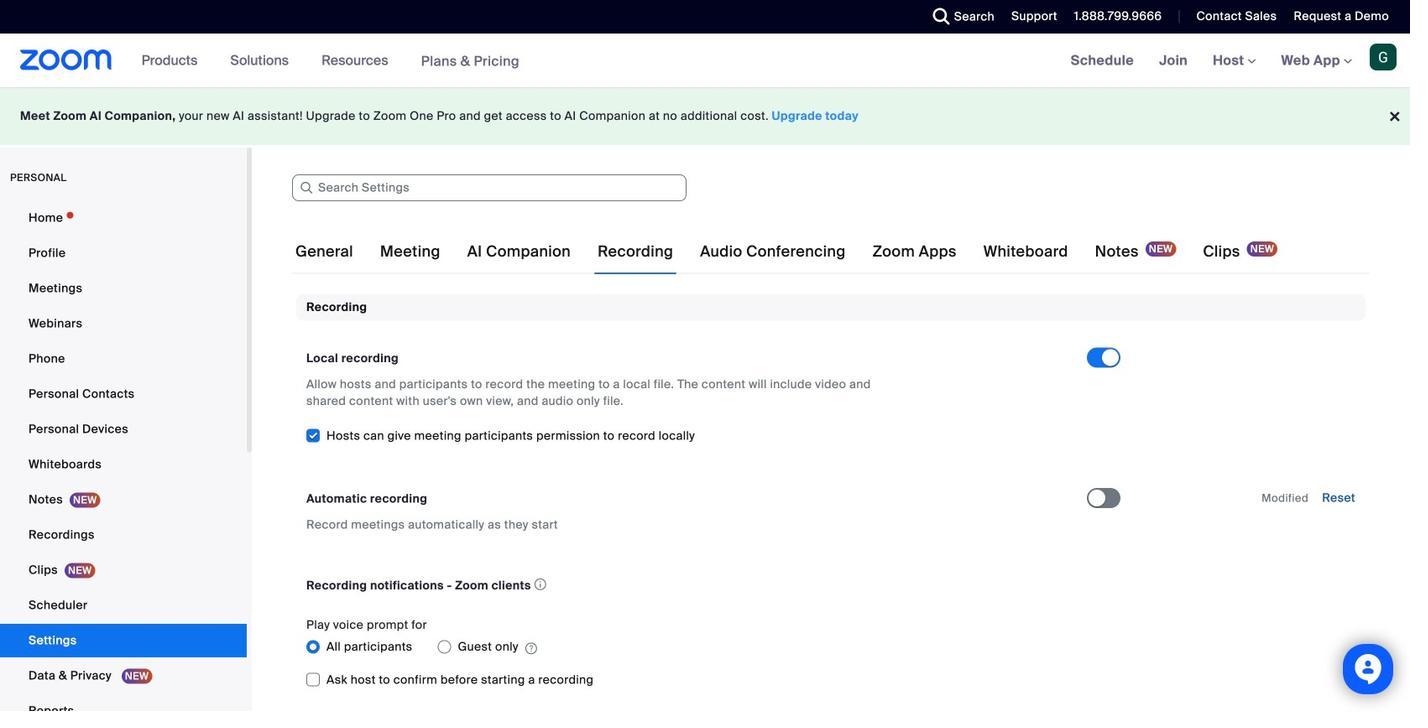 Task type: describe. For each thing, give the bounding box(es) containing it.
application inside recording element
[[306, 574, 1072, 597]]

personal menu menu
[[0, 201, 247, 712]]

product information navigation
[[129, 34, 532, 89]]

option group inside recording element
[[306, 634, 1087, 661]]

info outline image
[[535, 574, 547, 596]]

tabs of my account settings page tab list
[[292, 228, 1281, 275]]



Task type: locate. For each thing, give the bounding box(es) containing it.
banner
[[0, 34, 1410, 89]]

zoom logo image
[[20, 50, 112, 71]]

profile picture image
[[1370, 44, 1397, 71]]

Search Settings text field
[[292, 175, 687, 201]]

learn more about guest only image
[[525, 642, 537, 657]]

application
[[306, 574, 1072, 597]]

meetings navigation
[[1058, 34, 1410, 89]]

recording element
[[296, 295, 1366, 712]]

footer
[[0, 87, 1410, 145]]

option group
[[306, 634, 1087, 661]]



Task type: vqa. For each thing, say whether or not it's contained in the screenshot.
recording element
yes



